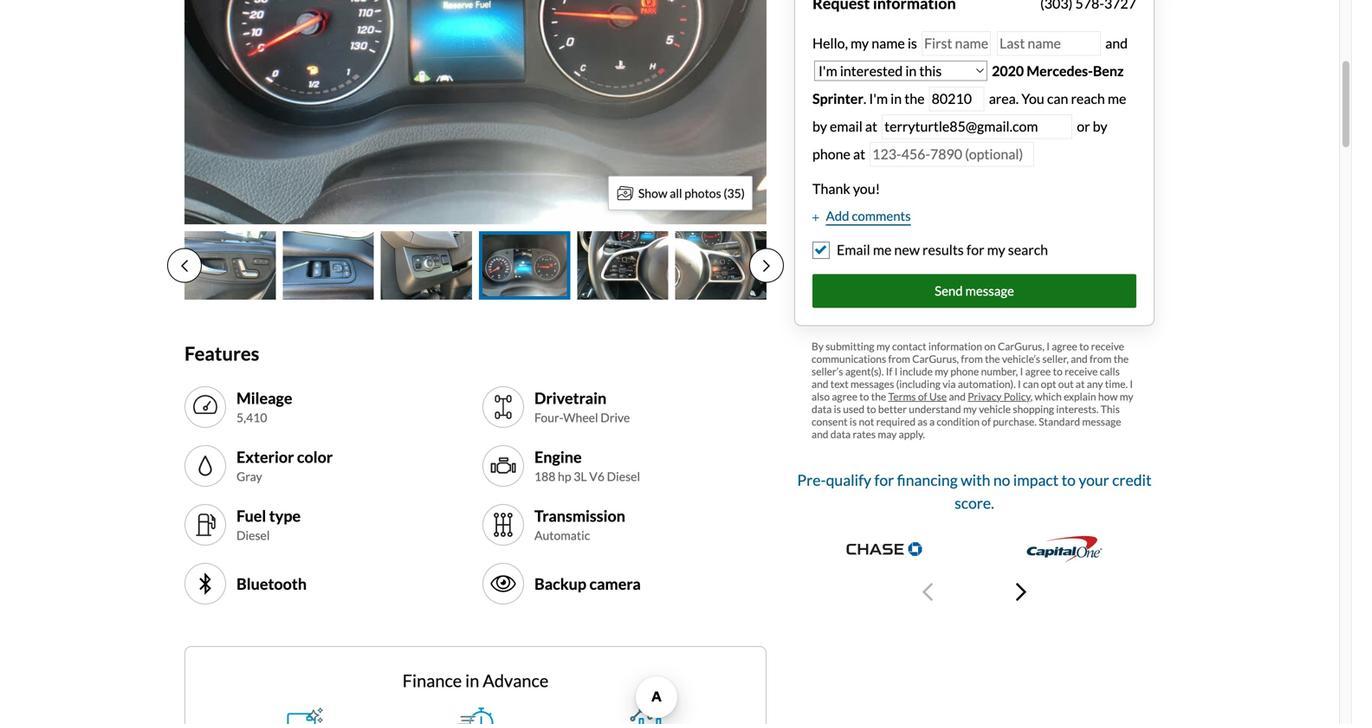 Task type: locate. For each thing, give the bounding box(es) containing it.
include
[[900, 365, 933, 378]]

data down 'text'
[[812, 403, 832, 415]]

1 by from the left
[[813, 118, 828, 135]]

view vehicle photo 13 image
[[185, 231, 276, 300]]

results
[[923, 241, 964, 258]]

from up any at the bottom of the page
[[1090, 353, 1112, 365]]

0 vertical spatial in
[[891, 90, 902, 107]]

0 horizontal spatial phone
[[813, 146, 851, 163]]

transmission image
[[490, 511, 517, 539]]

1 horizontal spatial diesel
[[607, 469, 641, 484]]

0 horizontal spatial diesel
[[237, 528, 270, 543]]

features
[[185, 342, 259, 365]]

0 horizontal spatial from
[[889, 353, 911, 365]]

0 horizontal spatial message
[[966, 283, 1015, 299]]

me inside 'area. you can reach me by email at'
[[1108, 90, 1127, 107]]

standard
[[1039, 415, 1081, 428]]

email me new results for my search
[[837, 241, 1049, 258]]

from left on at the top right of page
[[962, 353, 984, 365]]

i'm
[[870, 90, 888, 107]]

0 horizontal spatial by
[[813, 118, 828, 135]]

color
[[297, 448, 333, 467]]

by left email
[[813, 118, 828, 135]]

0 vertical spatial message
[[966, 283, 1015, 299]]

i
[[1047, 340, 1050, 353], [895, 365, 898, 378], [1021, 365, 1024, 378], [1018, 378, 1022, 390], [1130, 378, 1134, 390]]

1 horizontal spatial can
[[1048, 90, 1069, 107]]

2 vertical spatial agree
[[832, 390, 858, 403]]

thank
[[813, 180, 851, 197]]

advance
[[483, 671, 549, 692]]

my
[[851, 35, 869, 52], [988, 241, 1006, 258], [877, 340, 891, 353], [935, 365, 949, 378], [1120, 390, 1134, 403], [964, 403, 977, 415]]

for right qualify
[[875, 471, 895, 489]]

by
[[813, 118, 828, 135], [1093, 118, 1108, 135]]

email
[[837, 241, 871, 258]]

message down how
[[1083, 415, 1122, 428]]

at inside 'area. you can reach me by email at'
[[866, 118, 878, 135]]

seller's
[[812, 365, 844, 378]]

better
[[879, 403, 907, 415]]

diesel down the fuel
[[237, 528, 270, 543]]

of down privacy
[[982, 415, 992, 428]]

188
[[535, 469, 556, 484]]

0 horizontal spatial me
[[873, 241, 892, 258]]

gray
[[237, 469, 262, 484]]

comments
[[852, 208, 911, 224]]

0 vertical spatial of
[[919, 390, 928, 403]]

2 from from the left
[[962, 353, 984, 365]]

1 vertical spatial agree
[[1026, 365, 1052, 378]]

1 vertical spatial message
[[1083, 415, 1122, 428]]

receive up explain
[[1065, 365, 1098, 378]]

0 vertical spatial phone
[[813, 146, 851, 163]]

in
[[891, 90, 902, 107], [466, 671, 480, 692]]

for
[[967, 241, 985, 258], [875, 471, 895, 489]]

receive up calls
[[1092, 340, 1125, 353]]

message right send
[[966, 283, 1015, 299]]

data
[[812, 403, 832, 415], [831, 428, 851, 440]]

cargurus, up "via"
[[913, 353, 960, 365]]

bluetooth image
[[192, 570, 219, 598]]

1 vertical spatial diesel
[[237, 528, 270, 543]]

backup
[[535, 574, 587, 594]]

by right or
[[1093, 118, 1108, 135]]

0 vertical spatial at
[[866, 118, 878, 135]]

0 horizontal spatial of
[[919, 390, 928, 403]]

and up benz
[[1103, 35, 1129, 52]]

1 vertical spatial data
[[831, 428, 851, 440]]

0 horizontal spatial in
[[466, 671, 480, 692]]

me left new at the top right
[[873, 241, 892, 258]]

mercedes-
[[1027, 62, 1094, 79]]

(35)
[[724, 186, 745, 201]]

to right seller,
[[1080, 340, 1090, 353]]

via
[[943, 378, 956, 390]]

1 vertical spatial receive
[[1065, 365, 1098, 378]]

drive
[[601, 411, 630, 425]]

at right out
[[1076, 378, 1086, 390]]

area.
[[989, 90, 1019, 107]]

0 horizontal spatial for
[[875, 471, 895, 489]]

chevron left image
[[923, 582, 933, 603]]

data left 'rates'
[[831, 428, 851, 440]]

at down email
[[854, 146, 866, 163]]

0 horizontal spatial can
[[1024, 378, 1039, 390]]

1 vertical spatial me
[[873, 241, 892, 258]]

time.
[[1106, 378, 1128, 390]]

1 horizontal spatial in
[[891, 90, 902, 107]]

seller,
[[1043, 353, 1069, 365]]

my right the include
[[935, 365, 949, 378]]

at right email
[[866, 118, 878, 135]]

Email address email field
[[882, 114, 1073, 139]]

communications
[[812, 353, 887, 365]]

phone down email
[[813, 146, 851, 163]]

me right reach
[[1108, 90, 1127, 107]]

.
[[864, 90, 867, 107]]

can inside the by submitting my contact information on cargurus, i agree to receive communications from cargurus, from the vehicle's seller, and from the seller's agent(s). if i include my phone number, i agree to receive calls and text messages (including via automation). i can opt out at any time. i also agree to the
[[1024, 378, 1039, 390]]

type
[[269, 506, 301, 526]]

1 vertical spatial can
[[1024, 378, 1039, 390]]

1 vertical spatial for
[[875, 471, 895, 489]]

in right finance
[[466, 671, 480, 692]]

view vehicle photo 15 image
[[381, 231, 472, 300]]

hello, my name is
[[813, 35, 920, 52]]

explain
[[1064, 390, 1097, 403]]

1 horizontal spatial for
[[967, 241, 985, 258]]

show all photos (35) link
[[608, 176, 753, 211]]

of inside , which explain how my data is used to better understand my vehicle shopping interests. this consent is not required as a condition of purchase. standard message and data rates may apply.
[[982, 415, 992, 428]]

interests.
[[1057, 403, 1099, 415]]

me
[[1108, 90, 1127, 107], [873, 241, 892, 258]]

next page image
[[764, 259, 770, 273]]

send
[[935, 283, 963, 299]]

vehicle
[[979, 403, 1011, 415]]

in right i'm on the right top
[[891, 90, 902, 107]]

agree up ,
[[1026, 365, 1052, 378]]

pre-
[[798, 471, 826, 489]]

plus image
[[813, 213, 819, 222]]

diesel right v6
[[607, 469, 641, 484]]

5,410
[[237, 411, 267, 425]]

and right use
[[949, 390, 966, 403]]

2020
[[992, 62, 1025, 79]]

show all photos (35)
[[639, 186, 745, 201]]

for inside "pre-qualify for financing with no impact to your credit score."
[[875, 471, 895, 489]]

1 from from the left
[[889, 353, 911, 365]]

new
[[895, 241, 920, 258]]

exterior color gray
[[237, 448, 333, 484]]

my left vehicle
[[964, 403, 977, 415]]

pre-qualify for financing with no impact to your credit score. button
[[795, 461, 1155, 618]]

1 horizontal spatial by
[[1093, 118, 1108, 135]]

the up automation).
[[986, 353, 1001, 365]]

at inside or by phone at
[[854, 146, 866, 163]]

is left not
[[850, 415, 857, 428]]

tab list
[[167, 231, 784, 300]]

1 horizontal spatial message
[[1083, 415, 1122, 428]]

2 horizontal spatial agree
[[1052, 340, 1078, 353]]

2 vertical spatial at
[[1076, 378, 1086, 390]]

rates
[[853, 428, 876, 440]]

0 vertical spatial diesel
[[607, 469, 641, 484]]

the up time.
[[1114, 353, 1129, 365]]

1 vertical spatial in
[[466, 671, 480, 692]]

0 vertical spatial can
[[1048, 90, 1069, 107]]

from up "(including"
[[889, 353, 911, 365]]

1 vertical spatial of
[[982, 415, 992, 428]]

can right you
[[1048, 90, 1069, 107]]

you!
[[854, 180, 881, 197]]

2 horizontal spatial from
[[1090, 353, 1112, 365]]

to left your
[[1062, 471, 1076, 489]]

agree right also
[[832, 390, 858, 403]]

information
[[929, 340, 983, 353]]

use
[[930, 390, 947, 403]]

which
[[1035, 390, 1062, 403]]

2 by from the left
[[1093, 118, 1108, 135]]

i right if
[[895, 365, 898, 378]]

of left use
[[919, 390, 928, 403]]

cargurus, right on at the top right of page
[[998, 340, 1045, 353]]

and right seller,
[[1071, 353, 1088, 365]]

at
[[866, 118, 878, 135], [854, 146, 866, 163], [1076, 378, 1086, 390]]

3l
[[574, 469, 587, 484]]

fuel type image
[[192, 511, 219, 539]]

pre-qualify for financing with no impact to your credit score.
[[798, 471, 1152, 512]]

hello,
[[813, 35, 848, 52]]

1 horizontal spatial me
[[1108, 90, 1127, 107]]

is left used
[[834, 403, 842, 415]]

terms of use link
[[889, 390, 947, 403]]

and down also
[[812, 428, 829, 440]]

with
[[961, 471, 991, 489]]

mileage image
[[192, 393, 219, 421]]

agree up out
[[1052, 340, 1078, 353]]

and
[[1103, 35, 1129, 52], [1071, 353, 1088, 365], [812, 378, 829, 390], [949, 390, 966, 403], [812, 428, 829, 440]]

,
[[1031, 390, 1033, 403]]

the
[[905, 90, 925, 107], [986, 353, 1001, 365], [1114, 353, 1129, 365], [872, 390, 887, 403]]

1 vertical spatial at
[[854, 146, 866, 163]]

1 vertical spatial phone
[[951, 365, 980, 378]]

for right results
[[967, 241, 985, 258]]

0 horizontal spatial is
[[834, 403, 842, 415]]

the left terms
[[872, 390, 887, 403]]

all
[[670, 186, 683, 201]]

used
[[844, 403, 865, 415]]

message
[[966, 283, 1015, 299], [1083, 415, 1122, 428]]

as
[[918, 415, 928, 428]]

0 vertical spatial me
[[1108, 90, 1127, 107]]

can left "opt"
[[1024, 378, 1039, 390]]

and left 'text'
[[812, 378, 829, 390]]

may
[[878, 428, 897, 440]]

my left name
[[851, 35, 869, 52]]

receive
[[1092, 340, 1125, 353], [1065, 365, 1098, 378]]

1 horizontal spatial phone
[[951, 365, 980, 378]]

phone up terms of use and privacy policy
[[951, 365, 980, 378]]

is
[[908, 35, 918, 52], [834, 403, 842, 415], [850, 415, 857, 428]]

vehicle full photo image
[[185, 0, 767, 224]]

or by phone at
[[813, 118, 1108, 163]]

1 horizontal spatial of
[[982, 415, 992, 428]]

by inside 'area. you can reach me by email at'
[[813, 118, 828, 135]]

can
[[1048, 90, 1069, 107], [1024, 378, 1039, 390]]

finance in advance
[[403, 671, 549, 692]]

diesel
[[607, 469, 641, 484], [237, 528, 270, 543]]

contact
[[893, 340, 927, 353]]

1 horizontal spatial from
[[962, 353, 984, 365]]

2020 mercedes-benz sprinter
[[813, 62, 1124, 107]]

to right used
[[867, 403, 877, 415]]

is right name
[[908, 35, 918, 52]]

0 horizontal spatial agree
[[832, 390, 858, 403]]

purchase.
[[994, 415, 1037, 428]]



Task type: vqa. For each thing, say whether or not it's contained in the screenshot.
Doors: 4 doors Front legroom: 42 in
no



Task type: describe. For each thing, give the bounding box(es) containing it.
also
[[812, 390, 830, 403]]

mileage
[[237, 389, 292, 408]]

0 vertical spatial receive
[[1092, 340, 1125, 353]]

to up which in the bottom of the page
[[1054, 365, 1063, 378]]

fuel
[[237, 506, 266, 526]]

email
[[830, 118, 863, 135]]

consent
[[812, 415, 848, 428]]

view vehicle photo 14 image
[[283, 231, 374, 300]]

show
[[639, 186, 668, 201]]

if
[[886, 365, 893, 378]]

1 horizontal spatial agree
[[1026, 365, 1052, 378]]

engine image
[[490, 452, 517, 480]]

opt
[[1041, 378, 1057, 390]]

transmission
[[535, 506, 626, 526]]

finance
[[403, 671, 462, 692]]

four-
[[535, 411, 564, 425]]

and inside , which explain how my data is used to better understand my vehicle shopping interests. this consent is not required as a condition of purchase. standard message and data rates may apply.
[[812, 428, 829, 440]]

Last name field
[[998, 31, 1102, 56]]

Phone (optional) telephone field
[[870, 142, 1035, 167]]

by submitting my contact information on cargurus, i agree to receive communications from cargurus, from the vehicle's seller, and from the seller's agent(s). if i include my phone number, i agree to receive calls and text messages (including via automation). i can opt out at any time. i also agree to the
[[812, 340, 1134, 403]]

photos
[[685, 186, 722, 201]]

exterior color image
[[192, 452, 219, 480]]

by
[[812, 340, 824, 353]]

apply.
[[899, 428, 926, 440]]

wheel
[[564, 411, 599, 425]]

drivetrain
[[535, 389, 607, 408]]

i left ,
[[1018, 378, 1022, 390]]

view vehicle photo 18 image
[[676, 231, 767, 300]]

by inside or by phone at
[[1093, 118, 1108, 135]]

vehicle's
[[1003, 353, 1041, 365]]

score.
[[955, 494, 995, 512]]

add comments button
[[813, 206, 911, 226]]

First name field
[[922, 31, 991, 56]]

search
[[1009, 241, 1049, 258]]

(including
[[897, 378, 941, 390]]

at inside the by submitting my contact information on cargurus, i agree to receive communications from cargurus, from the vehicle's seller, and from the seller's agent(s). if i include my phone number, i agree to receive calls and text messages (including via automation). i can opt out at any time. i also agree to the
[[1076, 378, 1086, 390]]

0 vertical spatial data
[[812, 403, 832, 415]]

v6
[[590, 469, 605, 484]]

out
[[1059, 378, 1074, 390]]

i right number, on the right of page
[[1021, 365, 1024, 378]]

add comments
[[826, 208, 911, 224]]

number,
[[982, 365, 1019, 378]]

benz
[[1094, 62, 1124, 79]]

message inside , which explain how my data is used to better understand my vehicle shopping interests. this consent is not required as a condition of purchase. standard message and data rates may apply.
[[1083, 415, 1122, 428]]

exterior
[[237, 448, 294, 467]]

. i'm in the
[[864, 90, 928, 107]]

drivetrain four-wheel drive
[[535, 389, 630, 425]]

1 horizontal spatial cargurus,
[[998, 340, 1045, 353]]

reach
[[1072, 90, 1106, 107]]

camera
[[590, 574, 641, 594]]

thank you!
[[813, 180, 881, 197]]

3 from from the left
[[1090, 353, 1112, 365]]

0 vertical spatial for
[[967, 241, 985, 258]]

message inside send message 'button'
[[966, 283, 1015, 299]]

phone inside the by submitting my contact information on cargurus, i agree to receive communications from cargurus, from the vehicle's seller, and from the seller's agent(s). if i include my phone number, i agree to receive calls and text messages (including via automation). i can opt out at any time. i also agree to the
[[951, 365, 980, 378]]

diesel inside engine 188 hp 3l v6 diesel
[[607, 469, 641, 484]]

credit
[[1113, 471, 1152, 489]]

to down agent(s).
[[860, 390, 870, 403]]

sprinter
[[813, 90, 864, 107]]

terms
[[889, 390, 917, 403]]

qualify
[[826, 471, 872, 489]]

fuel type diesel
[[237, 506, 301, 543]]

i right vehicle's
[[1047, 340, 1050, 353]]

Zip code field
[[930, 87, 985, 111]]

privacy
[[968, 390, 1002, 403]]

automation).
[[958, 378, 1016, 390]]

this
[[1101, 403, 1120, 415]]

0 vertical spatial agree
[[1052, 340, 1078, 353]]

add
[[826, 208, 850, 224]]

area. you can reach me by email at
[[813, 90, 1127, 135]]

1 horizontal spatial is
[[850, 415, 857, 428]]

automatic
[[535, 528, 590, 543]]

can inside 'area. you can reach me by email at'
[[1048, 90, 1069, 107]]

the right i'm on the right top
[[905, 90, 925, 107]]

submitting
[[826, 340, 875, 353]]

no
[[994, 471, 1011, 489]]

or
[[1077, 118, 1091, 135]]

your
[[1079, 471, 1110, 489]]

condition
[[937, 415, 980, 428]]

view vehicle photo 16 image
[[479, 231, 571, 300]]

drivetrain image
[[490, 393, 517, 421]]

to inside , which explain how my data is used to better understand my vehicle shopping interests. this consent is not required as a condition of purchase. standard message and data rates may apply.
[[867, 403, 877, 415]]

name
[[872, 35, 905, 52]]

my left "search"
[[988, 241, 1006, 258]]

prev page image
[[181, 259, 188, 273]]

backup camera
[[535, 574, 641, 594]]

my right how
[[1120, 390, 1134, 403]]

view vehicle photo 17 image
[[578, 231, 669, 300]]

impact
[[1014, 471, 1059, 489]]

send message
[[935, 283, 1015, 299]]

text
[[831, 378, 849, 390]]

you
[[1022, 90, 1045, 107]]

my up if
[[877, 340, 891, 353]]

a
[[930, 415, 935, 428]]

hp
[[558, 469, 572, 484]]

messages
[[851, 378, 895, 390]]

engine 188 hp 3l v6 diesel
[[535, 448, 641, 484]]

, which explain how my data is used to better understand my vehicle shopping interests. this consent is not required as a condition of purchase. standard message and data rates may apply.
[[812, 390, 1134, 440]]

2 horizontal spatial is
[[908, 35, 918, 52]]

i right time.
[[1130, 378, 1134, 390]]

terms of use and privacy policy
[[889, 390, 1031, 403]]

calls
[[1100, 365, 1120, 378]]

policy
[[1004, 390, 1031, 403]]

financing
[[898, 471, 958, 489]]

how
[[1099, 390, 1118, 403]]

blind spot monitoring image
[[490, 570, 517, 598]]

engine
[[535, 448, 582, 467]]

to inside "pre-qualify for financing with no impact to your credit score."
[[1062, 471, 1076, 489]]

0 horizontal spatial cargurus,
[[913, 353, 960, 365]]

any
[[1088, 378, 1104, 390]]

chevron right image
[[1017, 582, 1027, 603]]

phone inside or by phone at
[[813, 146, 851, 163]]

agent(s).
[[846, 365, 884, 378]]

diesel inside fuel type diesel
[[237, 528, 270, 543]]



